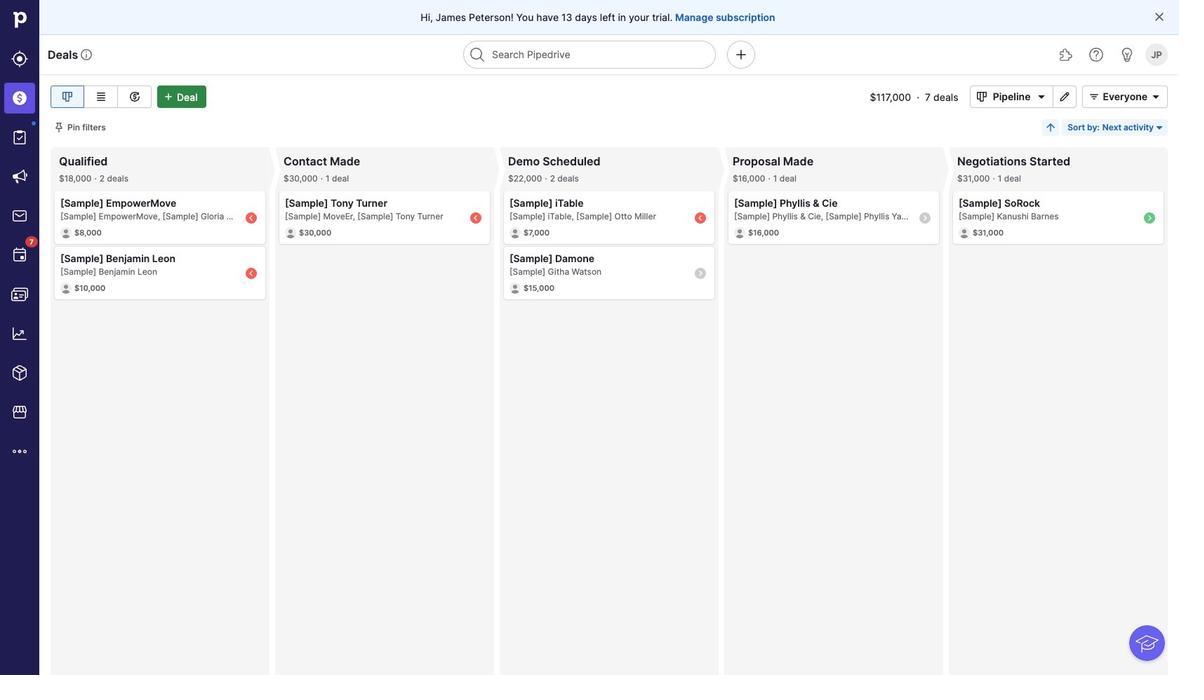 Task type: locate. For each thing, give the bounding box(es) containing it.
menu
[[0, 0, 39, 676]]

menu item
[[0, 79, 39, 118]]

more image
[[11, 444, 28, 460]]

insights image
[[11, 326, 28, 343]]

1 vertical spatial color undefined image
[[11, 247, 28, 264]]

color undefined image down deals icon on the top of the page
[[11, 129, 28, 146]]

color primary inverted image
[[160, 91, 177, 102]]

deals image
[[11, 90, 28, 107]]

1 color undefined image from the top
[[11, 129, 28, 146]]

2 color undefined image from the top
[[11, 247, 28, 264]]

color primary image
[[1086, 91, 1103, 102], [1148, 91, 1164, 102], [53, 122, 65, 133]]

0 vertical spatial color undefined image
[[11, 129, 28, 146]]

campaigns image
[[11, 168, 28, 185]]

color primary image
[[1154, 11, 1165, 22], [973, 91, 990, 102], [1034, 91, 1050, 102], [1154, 122, 1165, 133]]

color undefined image down sales inbox icon
[[11, 247, 28, 264]]

sales assistant image
[[1119, 46, 1136, 63]]

pipeline image
[[59, 88, 76, 105]]

sales inbox image
[[11, 208, 28, 225]]

list image
[[92, 88, 109, 105]]

info image
[[81, 49, 92, 60]]

color undefined image
[[11, 129, 28, 146], [11, 247, 28, 264]]

1 horizontal spatial color primary image
[[1086, 91, 1103, 102]]

quick add image
[[733, 46, 750, 63]]



Task type: vqa. For each thing, say whether or not it's contained in the screenshot.
More actions Image
no



Task type: describe. For each thing, give the bounding box(es) containing it.
2 horizontal spatial color primary image
[[1148, 91, 1164, 102]]

knowledge center bot, also known as kc bot is an onboarding assistant that allows you to see the list of onboarding items in one place for quick and easy reference. this improves your in-app experience. image
[[1130, 626, 1165, 662]]

products image
[[11, 365, 28, 382]]

quick help image
[[1088, 46, 1105, 63]]

0 horizontal spatial color primary image
[[53, 122, 65, 133]]

home image
[[9, 9, 30, 30]]

forecast image
[[126, 88, 143, 105]]

leads image
[[11, 51, 28, 67]]

contacts image
[[11, 286, 28, 303]]

Search Pipedrive field
[[463, 41, 716, 69]]

change order image
[[1045, 122, 1057, 133]]

marketplace image
[[11, 404, 28, 421]]

edit pipeline image
[[1057, 91, 1074, 102]]



